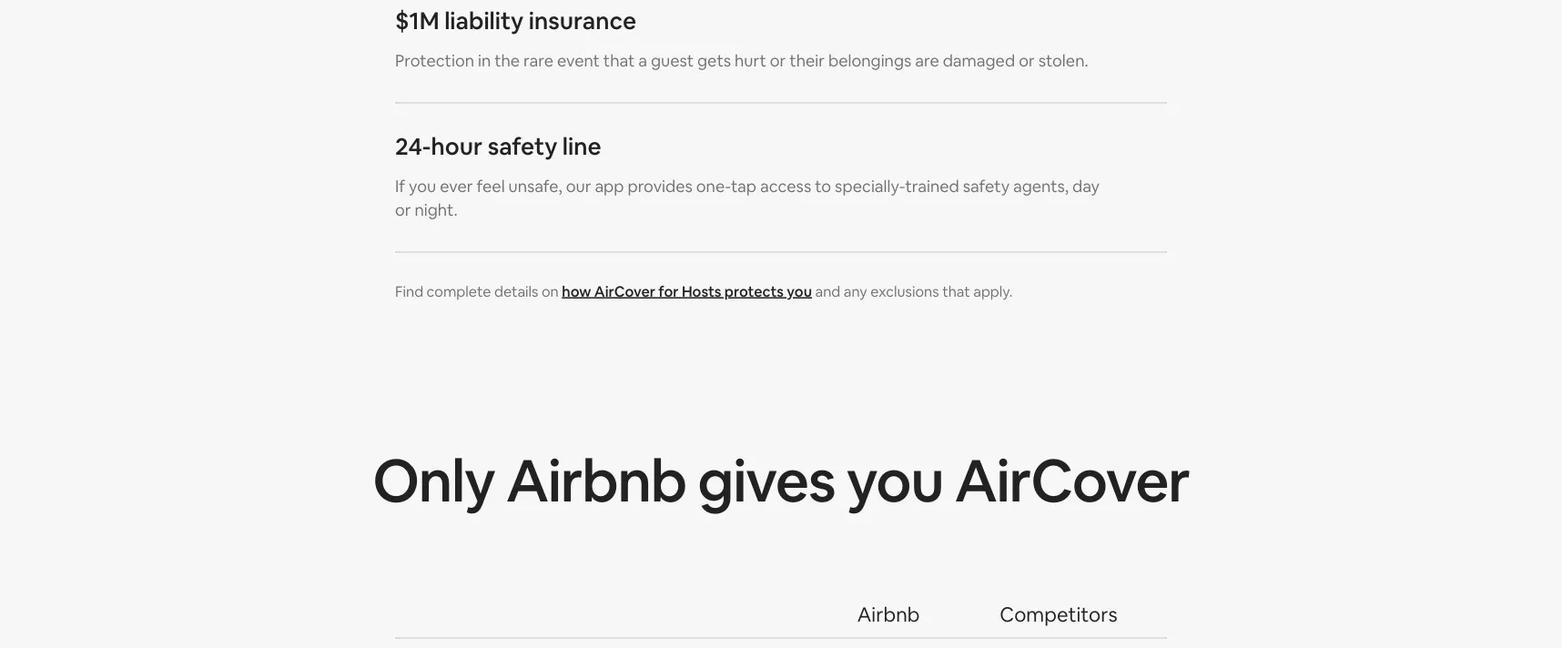 Task type: describe. For each thing, give the bounding box(es) containing it.
ever
[[440, 176, 473, 197]]

details
[[494, 282, 538, 300]]

$1m liability insurance
[[395, 5, 636, 36]]

or night.
[[395, 199, 458, 221]]

aircover
[[594, 282, 655, 300]]

day
[[1072, 176, 1100, 197]]

line
[[562, 131, 601, 161]]

access
[[760, 176, 811, 197]]

app
[[595, 176, 624, 197]]

how aircover for hosts protects you link
[[562, 282, 812, 300]]

$1m
[[395, 5, 439, 36]]

one-
[[696, 176, 731, 197]]

and
[[815, 282, 841, 300]]

gives
[[698, 442, 835, 518]]

feel
[[476, 176, 505, 197]]

event
[[557, 50, 600, 71]]

any
[[844, 282, 867, 300]]

find
[[395, 282, 423, 300]]

agents,
[[1013, 176, 1069, 197]]

damaged
[[943, 50, 1015, 71]]

on
[[542, 282, 559, 300]]

hurt
[[735, 50, 766, 71]]

0 vertical spatial that
[[603, 50, 635, 71]]

a
[[638, 50, 647, 71]]

protection
[[395, 50, 474, 71]]

apply.
[[973, 282, 1013, 300]]

0 vertical spatial safety
[[488, 131, 557, 161]]

gets
[[697, 50, 731, 71]]

provides
[[628, 176, 693, 197]]

specially-
[[835, 176, 905, 197]]

safety inside if you ever feel unsafe, our app provides one-tap access to specially-trained safety agents, day or night.
[[963, 176, 1010, 197]]

only
[[373, 442, 495, 518]]

you aircover
[[846, 442, 1190, 518]]

competitors
[[1000, 601, 1118, 627]]

24-
[[395, 131, 431, 161]]

0 horizontal spatial airbnb
[[506, 442, 686, 518]]



Task type: vqa. For each thing, say whether or not it's contained in the screenshot.
"Specially-"
yes



Task type: locate. For each thing, give the bounding box(es) containing it.
the
[[494, 50, 520, 71]]

for
[[658, 282, 679, 300]]

that left a
[[603, 50, 635, 71]]

1 vertical spatial safety
[[963, 176, 1010, 197]]

to
[[815, 176, 831, 197]]

you left and
[[787, 282, 812, 300]]

1 horizontal spatial you
[[787, 282, 812, 300]]

insurance
[[529, 5, 636, 36]]

their
[[790, 50, 825, 71]]

0 vertical spatial airbnb
[[506, 442, 686, 518]]

protects
[[724, 282, 784, 300]]

you inside if you ever feel unsafe, our app provides one-tap access to specially-trained safety agents, day or night.
[[409, 176, 436, 197]]

exclusions
[[870, 282, 939, 300]]

rare
[[524, 50, 553, 71]]

0 horizontal spatial that
[[603, 50, 635, 71]]

hour
[[431, 131, 483, 161]]

1 horizontal spatial safety
[[963, 176, 1010, 197]]

0 horizontal spatial safety
[[488, 131, 557, 161]]

1 vertical spatial you
[[787, 282, 812, 300]]

if you ever feel unsafe, our app provides one-tap access to specially-trained safety agents, day or night.
[[395, 176, 1100, 221]]

trained
[[905, 176, 959, 197]]

protection in the rare event that a guest gets hurt or their belongings are damaged or stolen.
[[395, 50, 1088, 71]]

1 vertical spatial airbnb
[[857, 601, 920, 627]]

24-hour safety line
[[395, 131, 601, 161]]

in
[[478, 50, 491, 71]]

safety
[[488, 131, 557, 161], [963, 176, 1010, 197]]

liability
[[444, 5, 524, 36]]

how
[[562, 282, 591, 300]]

1 horizontal spatial airbnb
[[857, 601, 920, 627]]

guest
[[651, 50, 694, 71]]

that
[[603, 50, 635, 71], [942, 282, 970, 300]]

1 horizontal spatial that
[[942, 282, 970, 300]]

that left apply.
[[942, 282, 970, 300]]

hosts
[[682, 282, 721, 300]]

our
[[566, 176, 591, 197]]

safety right trained
[[963, 176, 1010, 197]]

or stolen.
[[1019, 50, 1088, 71]]

safety up "unsafe,"
[[488, 131, 557, 161]]

you
[[409, 176, 436, 197], [787, 282, 812, 300]]

unsafe,
[[508, 176, 562, 197]]

if
[[395, 176, 405, 197]]

you right if
[[409, 176, 436, 197]]

find complete details on how aircover for hosts protects you and any exclusions that apply.
[[395, 282, 1013, 300]]

or
[[770, 50, 786, 71]]

only airbnb gives you aircover
[[373, 442, 1190, 518]]

belongings
[[828, 50, 912, 71]]

1 vertical spatial that
[[942, 282, 970, 300]]

airbnb
[[506, 442, 686, 518], [857, 601, 920, 627]]

0 vertical spatial you
[[409, 176, 436, 197]]

complete
[[427, 282, 491, 300]]

are
[[915, 50, 939, 71]]

0 horizontal spatial you
[[409, 176, 436, 197]]

tap
[[731, 176, 757, 197]]



